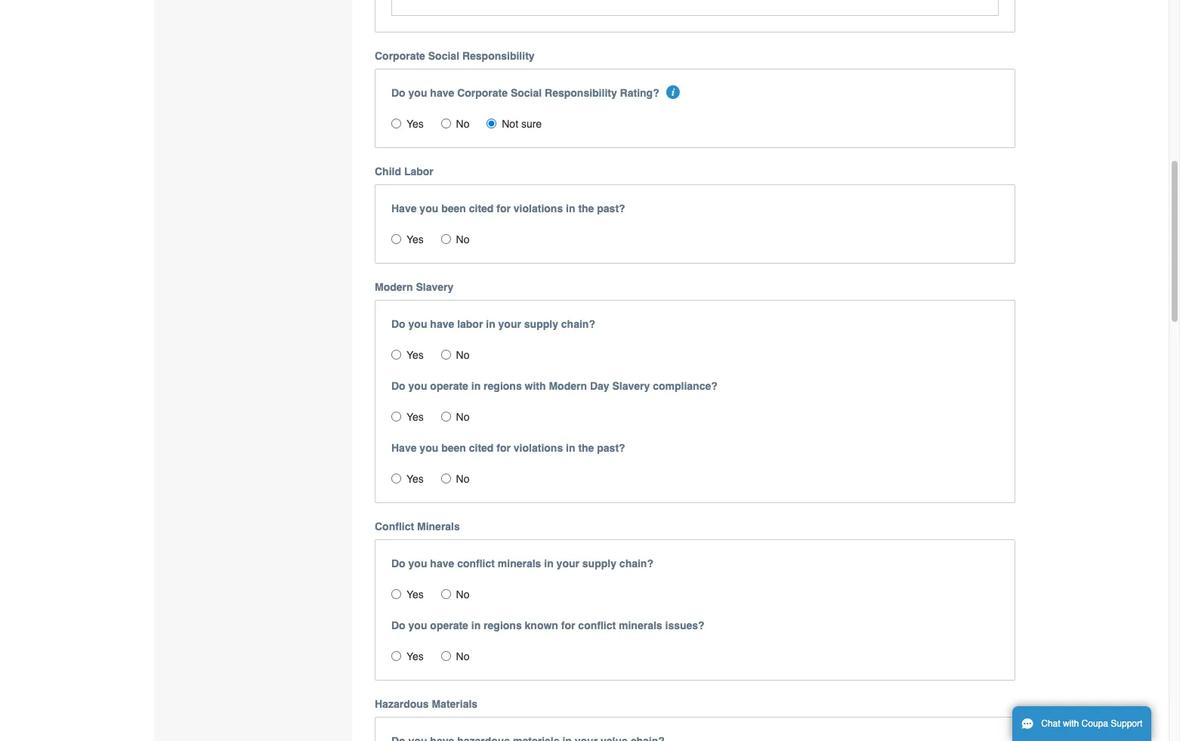 Task type: describe. For each thing, give the bounding box(es) containing it.
do for do you have labor in your supply chain?
[[392, 318, 406, 331]]

1 horizontal spatial responsibility
[[545, 87, 617, 99]]

compliance?
[[653, 380, 718, 393]]

1 horizontal spatial conflict
[[579, 620, 616, 632]]

2 no from the top
[[456, 234, 470, 246]]

1 vertical spatial modern
[[549, 380, 587, 393]]

do for do you have conflict minerals in your supply chain?
[[392, 558, 406, 570]]

0 horizontal spatial your
[[499, 318, 522, 331]]

do for do you operate in regions known for conflict minerals issues?
[[392, 620, 406, 632]]

sure
[[522, 118, 542, 130]]

0 horizontal spatial responsibility
[[463, 50, 535, 62]]

materials
[[432, 699, 478, 711]]

2 have from the top
[[392, 442, 417, 455]]

0 vertical spatial for
[[497, 203, 511, 215]]

do you have labor in your supply chain?
[[392, 318, 596, 331]]

with inside "chat with coupa support" 'button'
[[1064, 719, 1080, 730]]

regions for known
[[484, 620, 522, 632]]

do you operate in regions with modern day slavery compliance?
[[392, 380, 718, 393]]

chat with coupa support button
[[1013, 707, 1152, 742]]

do for do you operate in regions with modern day slavery compliance?
[[392, 380, 406, 393]]

do you operate in regions known for conflict minerals issues?
[[392, 620, 705, 632]]

rating?
[[620, 87, 660, 99]]

1 past? from the top
[[597, 203, 626, 215]]

1 been from the top
[[442, 203, 466, 215]]

minerals
[[417, 521, 460, 533]]

5 yes from the top
[[407, 473, 424, 486]]

hazardous materials
[[375, 699, 478, 711]]

1 violations from the top
[[514, 203, 563, 215]]

labor
[[457, 318, 483, 331]]

have for corporate
[[430, 87, 455, 99]]

0 vertical spatial chain?
[[562, 318, 596, 331]]

1 have from the top
[[392, 203, 417, 215]]

conflict
[[375, 521, 414, 533]]

0 horizontal spatial social
[[429, 50, 460, 62]]

2 past? from the top
[[597, 442, 626, 455]]

coupa
[[1082, 719, 1109, 730]]

have for labor
[[430, 318, 455, 331]]

2 yes from the top
[[407, 234, 424, 246]]

support
[[1112, 719, 1143, 730]]

operate for labor
[[430, 380, 469, 393]]

1 vertical spatial corporate
[[457, 87, 508, 99]]

1 yes from the top
[[407, 118, 424, 130]]

1 have you been cited for violations in the past? from the top
[[392, 203, 626, 215]]

1 vertical spatial for
[[497, 442, 511, 455]]

child
[[375, 166, 401, 178]]

1 the from the top
[[579, 203, 595, 215]]

0 vertical spatial with
[[525, 380, 546, 393]]



Task type: vqa. For each thing, say whether or not it's contained in the screenshot.
No
yes



Task type: locate. For each thing, give the bounding box(es) containing it.
additional information image
[[667, 86, 680, 99]]

slavery up do you have labor in your supply chain?
[[416, 281, 454, 294]]

responsibility up do you have corporate social responsibility rating?
[[463, 50, 535, 62]]

yes
[[407, 118, 424, 130], [407, 234, 424, 246], [407, 349, 424, 362], [407, 411, 424, 424], [407, 473, 424, 486], [407, 589, 424, 601], [407, 651, 424, 663]]

do you have conflict minerals in your supply chain?
[[392, 558, 654, 570]]

0 horizontal spatial with
[[525, 380, 546, 393]]

1 horizontal spatial minerals
[[619, 620, 663, 632]]

have
[[430, 87, 455, 99], [430, 318, 455, 331], [430, 558, 455, 570]]

5 do from the top
[[392, 620, 406, 632]]

1 vertical spatial have you been cited for violations in the past?
[[392, 442, 626, 455]]

modern
[[375, 281, 413, 294], [549, 380, 587, 393]]

child labor
[[375, 166, 434, 178]]

do you have corporate social responsibility rating?
[[392, 87, 660, 99]]

1 operate from the top
[[430, 380, 469, 393]]

0 vertical spatial operate
[[430, 380, 469, 393]]

responsibility
[[463, 50, 535, 62], [545, 87, 617, 99]]

1 vertical spatial have
[[392, 442, 417, 455]]

past?
[[597, 203, 626, 215], [597, 442, 626, 455]]

1 vertical spatial past?
[[597, 442, 626, 455]]

day
[[590, 380, 610, 393]]

0 vertical spatial have
[[430, 87, 455, 99]]

6 yes from the top
[[407, 589, 424, 601]]

6 no from the top
[[456, 589, 470, 601]]

1 vertical spatial slavery
[[613, 380, 650, 393]]

corporate
[[375, 50, 426, 62], [457, 87, 508, 99]]

minerals left issues?
[[619, 620, 663, 632]]

1 have from the top
[[430, 87, 455, 99]]

0 vertical spatial have you been cited for violations in the past?
[[392, 203, 626, 215]]

3 no from the top
[[456, 349, 470, 362]]

corporate social responsibility
[[375, 50, 535, 62]]

violations
[[514, 203, 563, 215], [514, 442, 563, 455]]

1 horizontal spatial supply
[[583, 558, 617, 570]]

0 vertical spatial social
[[429, 50, 460, 62]]

hazardous
[[375, 699, 429, 711]]

have left labor
[[430, 318, 455, 331]]

known
[[525, 620, 559, 632]]

0 vertical spatial minerals
[[498, 558, 542, 570]]

1 vertical spatial have
[[430, 318, 455, 331]]

1 horizontal spatial slavery
[[613, 380, 650, 393]]

conflict down minerals
[[457, 558, 495, 570]]

regions
[[484, 380, 522, 393], [484, 620, 522, 632]]

0 vertical spatial past?
[[597, 203, 626, 215]]

1 vertical spatial regions
[[484, 620, 522, 632]]

2 the from the top
[[579, 442, 595, 455]]

1 cited from the top
[[469, 203, 494, 215]]

have you been cited for violations in the past?
[[392, 203, 626, 215], [392, 442, 626, 455]]

1 horizontal spatial corporate
[[457, 87, 508, 99]]

conflict minerals
[[375, 521, 460, 533]]

regions left known
[[484, 620, 522, 632]]

regions down do you have labor in your supply chain?
[[484, 380, 522, 393]]

1 regions from the top
[[484, 380, 522, 393]]

modern slavery
[[375, 281, 454, 294]]

labor
[[404, 166, 434, 178]]

0 vertical spatial cited
[[469, 203, 494, 215]]

1 vertical spatial been
[[442, 442, 466, 455]]

not
[[502, 118, 519, 130]]

0 horizontal spatial corporate
[[375, 50, 426, 62]]

2 operate from the top
[[430, 620, 469, 632]]

2 do from the top
[[392, 318, 406, 331]]

no
[[456, 118, 470, 130], [456, 234, 470, 246], [456, 349, 470, 362], [456, 411, 470, 424], [456, 473, 470, 486], [456, 589, 470, 601], [456, 651, 470, 663]]

do
[[392, 87, 406, 99], [392, 318, 406, 331], [392, 380, 406, 393], [392, 558, 406, 570], [392, 620, 406, 632]]

have for conflict
[[430, 558, 455, 570]]

been
[[442, 203, 466, 215], [442, 442, 466, 455]]

minerals up known
[[498, 558, 542, 570]]

1 vertical spatial responsibility
[[545, 87, 617, 99]]

3 do from the top
[[392, 380, 406, 393]]

0 vertical spatial regions
[[484, 380, 522, 393]]

your right labor
[[499, 318, 522, 331]]

operate for conflict
[[430, 620, 469, 632]]

0 horizontal spatial supply
[[525, 318, 559, 331]]

0 horizontal spatial conflict
[[457, 558, 495, 570]]

None radio
[[392, 119, 401, 129], [441, 235, 451, 244], [441, 350, 451, 360], [392, 412, 401, 422], [441, 412, 451, 422], [392, 652, 401, 662], [441, 652, 451, 662], [392, 119, 401, 129], [441, 235, 451, 244], [441, 350, 451, 360], [392, 412, 401, 422], [441, 412, 451, 422], [392, 652, 401, 662], [441, 652, 451, 662]]

your up do you operate in regions known for conflict minerals issues?
[[557, 558, 580, 570]]

2 vertical spatial have
[[430, 558, 455, 570]]

1 vertical spatial the
[[579, 442, 595, 455]]

not sure
[[502, 118, 542, 130]]

you
[[409, 87, 428, 99], [420, 203, 439, 215], [409, 318, 428, 331], [409, 380, 428, 393], [420, 442, 439, 455], [409, 558, 428, 570], [409, 620, 428, 632]]

4 yes from the top
[[407, 411, 424, 424]]

1 vertical spatial social
[[511, 87, 542, 99]]

conflict right known
[[579, 620, 616, 632]]

operate
[[430, 380, 469, 393], [430, 620, 469, 632]]

have down "corporate social responsibility"
[[430, 87, 455, 99]]

1 vertical spatial violations
[[514, 442, 563, 455]]

5 no from the top
[[456, 473, 470, 486]]

1 vertical spatial cited
[[469, 442, 494, 455]]

chain?
[[562, 318, 596, 331], [620, 558, 654, 570]]

0 horizontal spatial modern
[[375, 281, 413, 294]]

1 horizontal spatial your
[[557, 558, 580, 570]]

4 no from the top
[[456, 411, 470, 424]]

0 vertical spatial corporate
[[375, 50, 426, 62]]

1 vertical spatial minerals
[[619, 620, 663, 632]]

1 vertical spatial supply
[[583, 558, 617, 570]]

None radio
[[441, 119, 451, 129], [487, 119, 497, 129], [392, 235, 401, 244], [392, 350, 401, 360], [392, 474, 401, 484], [441, 474, 451, 484], [392, 590, 401, 600], [441, 590, 451, 600], [441, 119, 451, 129], [487, 119, 497, 129], [392, 235, 401, 244], [392, 350, 401, 360], [392, 474, 401, 484], [441, 474, 451, 484], [392, 590, 401, 600], [441, 590, 451, 600]]

0 vertical spatial conflict
[[457, 558, 495, 570]]

2 cited from the top
[[469, 442, 494, 455]]

in
[[566, 203, 576, 215], [486, 318, 496, 331], [472, 380, 481, 393], [566, 442, 576, 455], [545, 558, 554, 570], [472, 620, 481, 632]]

1 horizontal spatial chain?
[[620, 558, 654, 570]]

with
[[525, 380, 546, 393], [1064, 719, 1080, 730]]

chat with coupa support
[[1042, 719, 1143, 730]]

7 yes from the top
[[407, 651, 424, 663]]

0 horizontal spatial slavery
[[416, 281, 454, 294]]

slavery right day
[[613, 380, 650, 393]]

1 horizontal spatial modern
[[549, 380, 587, 393]]

1 do from the top
[[392, 87, 406, 99]]

1 vertical spatial with
[[1064, 719, 1080, 730]]

0 vertical spatial slavery
[[416, 281, 454, 294]]

2 have from the top
[[430, 318, 455, 331]]

0 vertical spatial the
[[579, 203, 595, 215]]

3 yes from the top
[[407, 349, 424, 362]]

0 vertical spatial responsibility
[[463, 50, 535, 62]]

7 no from the top
[[456, 651, 470, 663]]

chat
[[1042, 719, 1061, 730]]

2 regions from the top
[[484, 620, 522, 632]]

2 violations from the top
[[514, 442, 563, 455]]

for
[[497, 203, 511, 215], [497, 442, 511, 455], [562, 620, 576, 632]]

1 vertical spatial chain?
[[620, 558, 654, 570]]

2 vertical spatial for
[[562, 620, 576, 632]]

0 vertical spatial your
[[499, 318, 522, 331]]

cited
[[469, 203, 494, 215], [469, 442, 494, 455]]

2 been from the top
[[442, 442, 466, 455]]

0 vertical spatial supply
[[525, 318, 559, 331]]

0 horizontal spatial chain?
[[562, 318, 596, 331]]

1 horizontal spatial with
[[1064, 719, 1080, 730]]

with right chat
[[1064, 719, 1080, 730]]

regions for with
[[484, 380, 522, 393]]

have down minerals
[[430, 558, 455, 570]]

supply
[[525, 318, 559, 331], [583, 558, 617, 570]]

issues?
[[666, 620, 705, 632]]

with left day
[[525, 380, 546, 393]]

0 horizontal spatial minerals
[[498, 558, 542, 570]]

0 vertical spatial modern
[[375, 281, 413, 294]]

do for do you have corporate social responsibility rating?
[[392, 87, 406, 99]]

the
[[579, 203, 595, 215], [579, 442, 595, 455]]

1 vertical spatial your
[[557, 558, 580, 570]]

1 vertical spatial operate
[[430, 620, 469, 632]]

1 horizontal spatial social
[[511, 87, 542, 99]]

3 have from the top
[[430, 558, 455, 570]]

slavery
[[416, 281, 454, 294], [613, 380, 650, 393]]

social
[[429, 50, 460, 62], [511, 87, 542, 99]]

minerals
[[498, 558, 542, 570], [619, 620, 663, 632]]

0 vertical spatial have
[[392, 203, 417, 215]]

your
[[499, 318, 522, 331], [557, 558, 580, 570]]

0 vertical spatial violations
[[514, 203, 563, 215]]

4 do from the top
[[392, 558, 406, 570]]

0 vertical spatial been
[[442, 203, 466, 215]]

responsibility left rating?
[[545, 87, 617, 99]]

1 no from the top
[[456, 118, 470, 130]]

conflict
[[457, 558, 495, 570], [579, 620, 616, 632]]

1 vertical spatial conflict
[[579, 620, 616, 632]]

2 have you been cited for violations in the past? from the top
[[392, 442, 626, 455]]

have
[[392, 203, 417, 215], [392, 442, 417, 455]]



